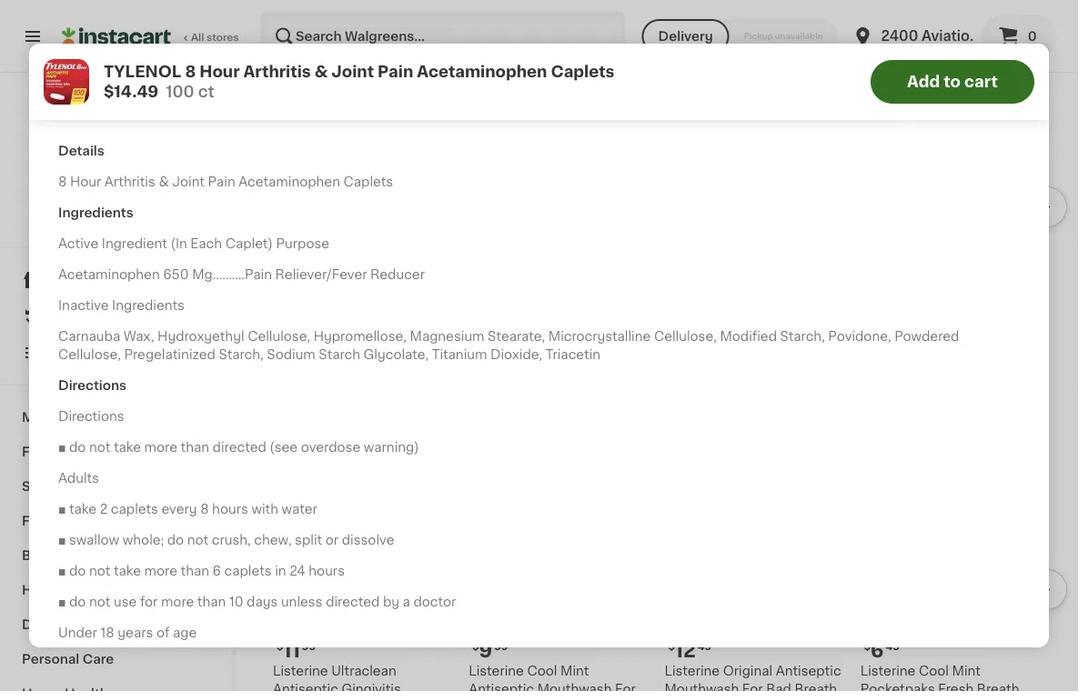 Task type: vqa. For each thing, say whether or not it's contained in the screenshot.
liquor
no



Task type: locate. For each thing, give the bounding box(es) containing it.
personal
[[22, 654, 79, 666]]

caplets
[[111, 503, 158, 516], [224, 565, 272, 578]]

every
[[162, 503, 197, 516]]

10
[[229, 596, 244, 609]]

food & pantry link
[[11, 504, 221, 539]]

0 vertical spatial 6
[[213, 565, 221, 578]]

0 vertical spatial joint
[[332, 64, 374, 80]]

3 add button from the left
[[967, 61, 1037, 94]]

do up the under
[[69, 596, 86, 609]]

product group
[[273, 56, 455, 376], [469, 56, 651, 376], [861, 56, 1042, 354], [273, 450, 455, 692]]

in down instacart logo
[[108, 49, 117, 59]]

listerine inside 'listerine cool mint antiseptic mouthwash fo'
[[469, 665, 524, 678]]

2 vertical spatial caplets
[[273, 307, 323, 320]]

1 mint from the left
[[561, 665, 589, 678]]

2 horizontal spatial 100 ct
[[861, 342, 893, 352]]

& down the adult
[[315, 64, 328, 80]]

1 vertical spatial starch,
[[219, 348, 264, 361]]

add button down relief
[[379, 61, 449, 94]]

walgreens
[[81, 181, 151, 194]]

2 vertical spatial more
[[161, 596, 194, 609]]

99 right 11
[[302, 642, 316, 652]]

more up for
[[144, 565, 178, 578]]

0 vertical spatial arthritis
[[244, 64, 311, 80]]

antiseptic inside listerine ultraclean antiseptic gingiviti
[[273, 684, 339, 692]]

a
[[403, 596, 410, 609]]

acetaminophen down relief
[[417, 64, 548, 80]]

1 vertical spatial more
[[144, 565, 178, 578]]

product group containing 11
[[273, 450, 455, 692]]

2 horizontal spatial arthritis
[[384, 271, 435, 284]]

2 vertical spatial than
[[197, 596, 226, 609]]

1 horizontal spatial mouthwash
[[665, 684, 740, 692]]

1 horizontal spatial 6
[[871, 641, 885, 660]]

0 vertical spatial hour
[[200, 64, 240, 80]]

all stores
[[191, 32, 239, 42]]

tylenol inside tylenol 8 hour arthritis & joint pain acetaminophen caplets
[[273, 271, 334, 284]]

& inside tylenol 8 hour arthritis & joint pain acetaminophen caplets $14.49 100 ct
[[315, 64, 328, 80]]

household
[[22, 585, 93, 597]]

joint for tylenol 8 hour arthritis & joint pain acetaminophen caplets $14.49 100 ct
[[332, 64, 374, 80]]

0 horizontal spatial 99
[[302, 642, 316, 652]]

0 horizontal spatial add button
[[379, 61, 449, 94]]

& right aid
[[79, 446, 90, 459]]

add to cart button
[[871, 60, 1035, 104]]

ct inside tylenol 8 hour arthritis & joint pain acetaminophen caplets $14.49 100 ct
[[198, 84, 215, 100]]

hours down or
[[309, 565, 345, 578]]

0 horizontal spatial caplets
[[273, 307, 323, 320]]

directed left the (see
[[213, 441, 267, 454]]

fresh
[[939, 684, 974, 692]]

5 ■ from the top
[[58, 596, 66, 609]]

not for 6
[[89, 565, 111, 578]]

$ for 11
[[277, 642, 283, 652]]

instacart logo image
[[62, 25, 171, 47]]

0 vertical spatial ingredients
[[58, 206, 134, 219]]

2400 aviation dr
[[882, 30, 1000, 43]]

cellulose, down carnauba at the top of page
[[58, 348, 121, 361]]

1 horizontal spatial stock
[[334, 360, 363, 370]]

unless
[[281, 596, 323, 609]]

4 listerine from the left
[[861, 665, 916, 678]]

directions
[[58, 379, 127, 392], [58, 410, 124, 423]]

0 horizontal spatial arthritis
[[105, 175, 156, 188]]

take up "use"
[[114, 565, 141, 578]]

(1.47k)
[[732, 327, 767, 337]]

arthritis for tylenol 8 hour arthritis & joint pain acetaminophen caplets $14.49 100 ct
[[244, 64, 311, 80]]

2 vertical spatial hour
[[349, 271, 380, 284]]

shop
[[51, 274, 85, 287]]

caplets inside tylenol 8 hour arthritis & joint pain acetaminophen caplets
[[273, 307, 323, 320]]

2 vertical spatial take
[[114, 565, 141, 578]]

0 horizontal spatial cellulose,
[[58, 348, 121, 361]]

arthritis inside tylenol 8 hour arthritis & joint pain acetaminophen caplets
[[384, 271, 435, 284]]

listerine down $ 12 49
[[665, 665, 720, 678]]

1 horizontal spatial 49
[[698, 642, 712, 652]]

pain inside tylenol 8 hour arthritis & joint pain acetaminophen caplets
[[309, 289, 336, 302]]

not down swallow
[[89, 565, 111, 578]]

99
[[302, 642, 316, 652], [495, 642, 509, 652]]

caplets for tylenol 8 hour arthritis & joint pain acetaminophen caplets
[[273, 307, 323, 320]]

use
[[114, 596, 137, 609]]

$ inside $ 12 49
[[669, 642, 675, 652]]

0 horizontal spatial joint
[[172, 175, 205, 188]]

ct for (378)
[[485, 342, 495, 352]]

joint up guarantee
[[172, 175, 205, 188]]

$ inside $ 14 49
[[277, 248, 283, 258]]

many in stock down (803)
[[291, 360, 363, 370]]

stock inside button
[[120, 49, 148, 59]]

starch,
[[781, 330, 826, 343], [219, 348, 264, 361]]

1 horizontal spatial add button
[[575, 61, 645, 94]]

ultraclean
[[332, 665, 397, 678]]

mouthwash
[[538, 684, 612, 692], [665, 684, 740, 692]]

pain
[[332, 12, 376, 31], [378, 64, 414, 80], [208, 175, 236, 188], [309, 289, 336, 302]]

item carousel region containing 14
[[273, 49, 1068, 383]]

mint inside "listerine cool mint pocketpaks fresh breat"
[[953, 665, 981, 678]]

■ down snacks & candy
[[58, 503, 66, 516]]

0 vertical spatial than
[[181, 441, 209, 454]]

6 down ■ swallow whole; do not crush, chew, split or dissolve
[[213, 565, 221, 578]]

listerine original antiseptic mouthwash for bad breat
[[665, 665, 842, 692]]

many down 24 ct
[[487, 360, 516, 370]]

0 horizontal spatial stock
[[120, 49, 148, 59]]

100 ct for (7.14k)
[[861, 342, 893, 352]]

100 right $14.49
[[166, 84, 194, 100]]

crush,
[[212, 534, 251, 547]]

0 horizontal spatial mint
[[561, 665, 589, 678]]

1 vertical spatial joint
[[172, 175, 205, 188]]

99 inside $ 11 99
[[302, 642, 316, 652]]

1 add button from the left
[[379, 61, 449, 94]]

1 99 from the left
[[302, 642, 316, 652]]

99 inside $ 9 99
[[495, 642, 509, 652]]

$ up listerine original antiseptic mouthwash for bad breat
[[669, 642, 675, 652]]

listerine up pocketpaks
[[861, 665, 916, 678]]

49 inside $ 6 49
[[886, 642, 900, 652]]

$ inside $ 11 99
[[277, 642, 283, 652]]

acetaminophen inside tylenol 8 hour arthritis & joint pain acetaminophen caplets
[[340, 289, 441, 302]]

2 mint from the left
[[953, 665, 981, 678]]

tylenol 8 hour arthritis & joint pain acetaminophen caplets $14.49 100 ct
[[104, 64, 615, 100]]

$ inside $ 9 99
[[473, 642, 479, 652]]

hydroxyethyl
[[158, 330, 245, 343]]

1 vertical spatial hour
[[70, 175, 101, 188]]

0 vertical spatial caplets
[[551, 64, 615, 80]]

dioxide,
[[491, 348, 543, 361]]

starch
[[319, 348, 361, 361]]

2 item carousel region from the top
[[273, 443, 1068, 692]]

arthritis down the adult
[[244, 64, 311, 80]]

2 directions from the top
[[58, 410, 124, 423]]

arthritis up store
[[105, 175, 156, 188]]

arthritis up the magnesium
[[384, 271, 435, 284]]

many inside button
[[76, 49, 105, 59]]

1 vertical spatial directed
[[326, 596, 380, 609]]

1 vertical spatial 6
[[871, 641, 885, 660]]

1 vertical spatial item carousel region
[[273, 443, 1068, 692]]

item carousel region
[[273, 49, 1068, 383], [273, 443, 1068, 692]]

listerine inside listerine ultraclean antiseptic gingiviti
[[273, 665, 328, 678]]

1 horizontal spatial joint
[[273, 289, 306, 302]]

arthritis
[[244, 64, 311, 80], [105, 175, 156, 188], [384, 271, 435, 284]]

all
[[191, 32, 204, 42]]

8 hour arthritis & joint pain acetaminophen caplets
[[58, 175, 393, 188]]

0 vertical spatial item carousel region
[[273, 49, 1068, 383]]

listerine ultraclean antiseptic gingiviti
[[273, 665, 416, 692]]

& inside 'link'
[[79, 446, 90, 459]]

add button down dr at top right
[[967, 61, 1037, 94]]

mint inside 'listerine cool mint antiseptic mouthwash fo'
[[561, 665, 589, 678]]

2 ■ from the top
[[58, 503, 66, 516]]

add button
[[379, 61, 449, 94], [575, 61, 645, 94], [967, 61, 1037, 94]]

first
[[22, 446, 51, 459]]

joint inside tylenol 8 hour arthritis & joint pain acetaminophen caplets $14.49 100 ct
[[332, 64, 374, 80]]

$ up 'listerine cool mint antiseptic mouthwash fo'
[[473, 642, 479, 652]]

1 horizontal spatial hour
[[200, 64, 240, 80]]

1 horizontal spatial cool
[[920, 665, 950, 678]]

0 vertical spatial caplets
[[111, 503, 158, 516]]

0 vertical spatial starch,
[[781, 330, 826, 343]]

0 vertical spatial 24
[[469, 342, 482, 352]]

0 horizontal spatial caplets
[[111, 503, 158, 516]]

each
[[191, 237, 222, 250]]

not left "use"
[[89, 596, 111, 609]]

0 horizontal spatial hours
[[212, 503, 248, 516]]

1 horizontal spatial caplets
[[224, 565, 272, 578]]

everyday store prices 100% satisfaction guarantee
[[47, 203, 193, 231]]

mg..........pain
[[192, 268, 272, 281]]

pain down relief
[[378, 64, 414, 80]]

many down the hypromellose,
[[291, 360, 320, 370]]

caplets for tylenol 8 hour arthritis & joint pain acetaminophen caplets $14.49 100 ct
[[551, 64, 615, 80]]

overdose
[[301, 441, 361, 454]]

■ for ■ do not take more than directed (see overdose warning)
[[58, 441, 66, 454]]

1 horizontal spatial antiseptic
[[469, 684, 535, 692]]

not down medicine link on the bottom
[[89, 441, 111, 454]]

antiseptic up bad
[[776, 665, 842, 678]]

2 vertical spatial arthritis
[[384, 271, 435, 284]]

more right "safety"
[[144, 441, 178, 454]]

joint down reliever/fever at left top
[[273, 289, 306, 302]]

directions up first aid & safety
[[58, 410, 124, 423]]

cellulose,
[[248, 330, 311, 343], [655, 330, 717, 343], [58, 348, 121, 361]]

0 horizontal spatial cool
[[528, 665, 558, 678]]

listerine inside "listerine cool mint pocketpaks fresh breat"
[[861, 665, 916, 678]]

0 vertical spatial tylenol
[[104, 64, 182, 80]]

100 ct for (1.47k)
[[665, 342, 697, 352]]

2 100 ct from the left
[[665, 342, 697, 352]]

$ for 14
[[277, 248, 283, 258]]

$ down days
[[277, 642, 283, 652]]

magnesium
[[410, 330, 485, 343]]

dr
[[983, 30, 1000, 43]]

0 vertical spatial take
[[114, 441, 141, 454]]

0 horizontal spatial many in stock
[[76, 49, 148, 59]]

100 ct
[[273, 342, 305, 352], [665, 342, 697, 352], [861, 342, 893, 352]]

reducer
[[371, 268, 425, 281]]

6 up pocketpaks
[[871, 641, 885, 660]]

antiseptic for 12
[[776, 665, 842, 678]]

medicine
[[22, 412, 83, 424]]

do for ■ do not take more than 6 caplets in 24 hours
[[69, 565, 86, 578]]

listerine for 11
[[273, 665, 328, 678]]

0 horizontal spatial mouthwash
[[538, 684, 612, 692]]

0 horizontal spatial 49
[[307, 248, 321, 258]]

caplets up ■ do not use for more than 10 days unless directed by a doctor
[[224, 565, 272, 578]]

swallow
[[69, 534, 119, 547]]

arthritis inside tylenol 8 hour arthritis & joint pain acetaminophen caplets $14.49 100 ct
[[244, 64, 311, 80]]

ingredient
[[102, 237, 167, 250]]

directions down lists link
[[58, 379, 127, 392]]

2 horizontal spatial caplets
[[551, 64, 615, 80]]

4 ■ from the top
[[58, 565, 66, 578]]

purpose
[[276, 237, 330, 250]]

adult pain relief
[[273, 12, 439, 31]]

tylenol inside tylenol 8 hour arthritis & joint pain acetaminophen caplets $14.49 100 ct
[[104, 64, 182, 80]]

24 left dioxide,
[[469, 342, 482, 352]]

1 cool from the left
[[528, 665, 558, 678]]

listerine for 9
[[469, 665, 524, 678]]

0 vertical spatial more
[[144, 441, 178, 454]]

0 vertical spatial hours
[[212, 503, 248, 516]]

1 vertical spatial tylenol
[[273, 271, 334, 284]]

1 vertical spatial caplets
[[224, 565, 272, 578]]

listerine down $ 9 99
[[469, 665, 524, 678]]

2 horizontal spatial 49
[[886, 642, 900, 652]]

2400
[[882, 30, 919, 43]]

joint inside tylenol 8 hour arthritis & joint pain acetaminophen caplets
[[273, 289, 306, 302]]

listerine down $ 11 99
[[273, 665, 328, 678]]

personal care
[[22, 654, 114, 666]]

1 mouthwash from the left
[[538, 684, 612, 692]]

more right for
[[161, 596, 194, 609]]

cool inside "listerine cool mint pocketpaks fresh breat"
[[920, 665, 950, 678]]

49 for 6
[[886, 642, 900, 652]]

tylenol for tylenol 8 hour arthritis & joint pain acetaminophen caplets $14.49 100 ct
[[104, 64, 182, 80]]

take down medicine link on the bottom
[[114, 441, 141, 454]]

many in stock down instacart logo
[[76, 49, 148, 59]]

0 horizontal spatial directed
[[213, 441, 267, 454]]

2 99 from the left
[[495, 642, 509, 652]]

2 vertical spatial joint
[[273, 289, 306, 302]]

1 horizontal spatial mint
[[953, 665, 981, 678]]

cool for 9
[[528, 665, 558, 678]]

3 listerine from the left
[[665, 665, 720, 678]]

None search field
[[260, 11, 626, 62]]

$ 6 49
[[865, 641, 900, 660]]

100 right microcrystalline
[[665, 342, 684, 352]]

2 add button from the left
[[575, 61, 645, 94]]

$ inside $ 6 49
[[865, 642, 871, 652]]

■
[[58, 441, 66, 454], [58, 503, 66, 516], [58, 534, 66, 547], [58, 565, 66, 578], [58, 596, 66, 609]]

caplets
[[551, 64, 615, 80], [344, 175, 393, 188], [273, 307, 323, 320]]

ingredients up satisfaction
[[58, 206, 134, 219]]

starch, right (1.47k)
[[781, 330, 826, 343]]

do up adults
[[69, 441, 86, 454]]

snacks & candy
[[22, 481, 130, 493]]

hour inside tylenol 8 hour arthritis & joint pain acetaminophen caplets
[[349, 271, 380, 284]]

do for ■ do not use for more than 10 days unless directed by a doctor
[[69, 596, 86, 609]]

pain up each
[[208, 175, 236, 188]]

2 horizontal spatial joint
[[332, 64, 374, 80]]

pregelatinized
[[124, 348, 216, 361]]

acetaminophen down the reducer
[[340, 289, 441, 302]]

1 horizontal spatial 100 ct
[[665, 342, 697, 352]]

buy it again link
[[11, 299, 221, 335]]

■ do not take more than 6 caplets in 24 hours
[[58, 565, 345, 578]]

■ up drinks
[[58, 596, 66, 609]]

100 ct inside product group
[[273, 342, 305, 352]]

49 up pocketpaks
[[886, 642, 900, 652]]

buy it again
[[51, 310, 128, 323]]

1 vertical spatial caplets
[[344, 175, 393, 188]]

hour up (803)
[[349, 271, 380, 284]]

24 up the unless
[[290, 565, 306, 578]]

100 inside tylenol 8 hour arthritis & joint pain acetaminophen caplets $14.49 100 ct
[[166, 84, 194, 100]]

care
[[83, 654, 114, 666]]

product group containing 14
[[273, 56, 455, 376]]

3 100 ct from the left
[[861, 342, 893, 352]]

49 right 14
[[307, 248, 321, 258]]

antiseptic inside listerine original antiseptic mouthwash for bad breat
[[776, 665, 842, 678]]

hour down stores
[[200, 64, 240, 80]]

service type group
[[642, 19, 838, 54]]

add button down delivery button
[[575, 61, 645, 94]]

joint down adult pain relief
[[332, 64, 374, 80]]

cart
[[965, 74, 999, 90]]

than up ■ take 2 caplets every 8 hours with water at the bottom left of page
[[181, 441, 209, 454]]

1 100 ct from the left
[[273, 342, 305, 352]]

pain down reliever/fever at left top
[[309, 289, 336, 302]]

cellulose, up sodium
[[248, 330, 311, 343]]

2 listerine from the left
[[469, 665, 524, 678]]

stock inside product group
[[334, 360, 363, 370]]

listerine
[[273, 665, 328, 678], [469, 665, 524, 678], [665, 665, 720, 678], [861, 665, 916, 678]]

tylenol up $14.49
[[104, 64, 182, 80]]

listerine for 12
[[665, 665, 720, 678]]

pain inside tylenol 8 hour arthritis & joint pain acetaminophen caplets $14.49 100 ct
[[378, 64, 414, 80]]

in down stearate, on the top
[[519, 360, 528, 370]]

1 horizontal spatial 99
[[495, 642, 509, 652]]

with
[[252, 503, 279, 516]]

1 vertical spatial than
[[181, 565, 209, 578]]

many in stock down stearate, on the top
[[487, 360, 559, 370]]

inactive
[[58, 299, 109, 312]]

1 vertical spatial 24
[[290, 565, 306, 578]]

do for ■ do not take more than directed (see overdose warning)
[[69, 441, 86, 454]]

2 horizontal spatial hour
[[349, 271, 380, 284]]

100 ct left modified in the top right of the page
[[665, 342, 697, 352]]

caplets right the 2
[[111, 503, 158, 516]]

100 ct left powdered at the right of page
[[861, 342, 893, 352]]

ingredients up wax,
[[112, 299, 185, 312]]

1 vertical spatial take
[[69, 503, 97, 516]]

cool inside 'listerine cool mint antiseptic mouthwash fo'
[[528, 665, 558, 678]]

1 listerine from the left
[[273, 665, 328, 678]]

take left the 2
[[69, 503, 97, 516]]

49 inside $ 12 49
[[698, 642, 712, 652]]

hour up everyday
[[70, 175, 101, 188]]

12
[[675, 641, 696, 660]]

0 horizontal spatial 24
[[290, 565, 306, 578]]

antiseptic down $ 11 99
[[273, 684, 339, 692]]

add inside 'button'
[[908, 74, 941, 90]]

stock down instacart logo
[[120, 49, 148, 59]]

1 vertical spatial directions
[[58, 410, 124, 423]]

1 horizontal spatial caplets
[[344, 175, 393, 188]]

100 left 'starch'
[[273, 342, 292, 352]]

acetaminophen
[[417, 64, 548, 80], [239, 175, 340, 188], [58, 268, 160, 281], [340, 289, 441, 302]]

1 horizontal spatial starch,
[[781, 330, 826, 343]]

than for directed
[[181, 441, 209, 454]]

ct
[[198, 84, 215, 100], [294, 342, 305, 352], [485, 342, 495, 352], [686, 342, 697, 352], [882, 342, 893, 352]]

more for 6
[[144, 565, 178, 578]]

drinks
[[22, 619, 64, 632]]

1 horizontal spatial 24
[[469, 342, 482, 352]]

cellulose, left modified in the top right of the page
[[655, 330, 717, 343]]

2 horizontal spatial many in stock
[[487, 360, 559, 370]]

0 vertical spatial directions
[[58, 379, 127, 392]]

beauty
[[22, 550, 69, 563]]

1 horizontal spatial hours
[[309, 565, 345, 578]]

0 horizontal spatial tylenol
[[104, 64, 182, 80]]

starch, down hydroxyethyl
[[219, 348, 264, 361]]

ct for (1.47k)
[[686, 342, 697, 352]]

49 right 12
[[698, 642, 712, 652]]

safety
[[93, 446, 136, 459]]

■ right first
[[58, 441, 66, 454]]

■ for ■ do not use for more than 10 days unless directed by a doctor
[[58, 596, 66, 609]]

wax,
[[124, 330, 154, 343]]

satisfaction
[[77, 221, 138, 231]]

listerine inside listerine original antiseptic mouthwash for bad breat
[[665, 665, 720, 678]]

49 inside $ 14 49
[[307, 248, 321, 258]]

0 horizontal spatial 100 ct
[[273, 342, 305, 352]]

0 horizontal spatial antiseptic
[[273, 684, 339, 692]]

$
[[277, 248, 283, 258], [277, 642, 283, 652], [473, 642, 479, 652], [669, 642, 675, 652], [865, 642, 871, 652]]

99 for 9
[[495, 642, 509, 652]]

1 item carousel region from the top
[[273, 49, 1068, 383]]

add button for (378)
[[575, 61, 645, 94]]

than left 10
[[197, 596, 226, 609]]

arthritis for tylenol 8 hour arthritis & joint pain acetaminophen caplets
[[384, 271, 435, 284]]

8 inside tylenol 8 hour arthritis & joint pain acetaminophen caplets
[[337, 271, 346, 284]]

2 horizontal spatial antiseptic
[[776, 665, 842, 678]]

99 right 9
[[495, 642, 509, 652]]

1 horizontal spatial arthritis
[[244, 64, 311, 80]]

& right the reducer
[[438, 271, 448, 284]]

$ for 12
[[669, 642, 675, 652]]

hours
[[212, 503, 248, 516], [309, 565, 345, 578]]

many down instacart logo
[[76, 49, 105, 59]]

caplets inside tylenol 8 hour arthritis & joint pain acetaminophen caplets $14.49 100 ct
[[551, 64, 615, 80]]

many in stock button
[[58, 0, 239, 64]]

0 horizontal spatial starch,
[[219, 348, 264, 361]]

2 horizontal spatial add button
[[967, 61, 1037, 94]]

for
[[140, 596, 158, 609]]

stock down the hypromellose,
[[334, 360, 363, 370]]

antiseptic down $ 9 99
[[469, 684, 535, 692]]

tylenol down $ 14 49
[[273, 271, 334, 284]]

do up household
[[69, 565, 86, 578]]

stock down (378)
[[530, 360, 559, 370]]

(see
[[270, 441, 298, 454]]

hour inside tylenol 8 hour arthritis & joint pain acetaminophen caplets $14.49 100 ct
[[200, 64, 240, 80]]

2 cool from the left
[[920, 665, 950, 678]]

■ down food & pantry
[[58, 534, 66, 547]]

add to cart
[[908, 74, 999, 90]]

store
[[105, 203, 132, 213]]

(in
[[171, 237, 187, 250]]

3 ■ from the top
[[58, 534, 66, 547]]

triacetin
[[546, 348, 601, 361]]

hours up crush,
[[212, 503, 248, 516]]

2 horizontal spatial many
[[487, 360, 516, 370]]

2 mouthwash from the left
[[665, 684, 740, 692]]

100 ct left 'starch'
[[273, 342, 305, 352]]

1 ■ from the top
[[58, 441, 66, 454]]

0 horizontal spatial many
[[76, 49, 105, 59]]

1 horizontal spatial tylenol
[[273, 271, 334, 284]]



Task type: describe. For each thing, give the bounding box(es) containing it.
2 horizontal spatial cellulose,
[[655, 330, 717, 343]]

cool for 6
[[920, 665, 950, 678]]

under 18 years of age
[[58, 627, 197, 640]]

antiseptic inside 'listerine cool mint antiseptic mouthwash fo'
[[469, 684, 535, 692]]

many in stock inside button
[[76, 49, 148, 59]]

tylenol 8 hour arthritis & joint pain acetaminophen caplets
[[273, 271, 448, 320]]

1 vertical spatial hours
[[309, 565, 345, 578]]

povidone,
[[829, 330, 892, 343]]

0 horizontal spatial hour
[[70, 175, 101, 188]]

0 vertical spatial directed
[[213, 441, 267, 454]]

first aid & safety link
[[11, 435, 221, 470]]

1 horizontal spatial many in stock
[[291, 360, 363, 370]]

chew,
[[254, 534, 292, 547]]

add for (378)
[[609, 71, 636, 84]]

walgreens logo image
[[76, 95, 156, 175]]

1 directions from the top
[[58, 379, 127, 392]]

walgreens link
[[76, 95, 156, 197]]

listerine for 6
[[861, 665, 916, 678]]

than for 6
[[181, 565, 209, 578]]

take for ■ do not take more than directed (see overdose warning)
[[114, 441, 141, 454]]

delivery
[[659, 30, 714, 43]]

powdered
[[895, 330, 960, 343]]

mouthwash inside 'listerine cool mint antiseptic mouthwash fo'
[[538, 684, 612, 692]]

(378)
[[536, 327, 563, 337]]

split
[[295, 534, 323, 547]]

for
[[743, 684, 764, 692]]

household link
[[11, 574, 221, 608]]

guarantee
[[140, 221, 193, 231]]

warning)
[[364, 441, 419, 454]]

49 for 14
[[307, 248, 321, 258]]

candy
[[86, 481, 130, 493]]

or
[[326, 534, 339, 547]]

11
[[283, 641, 300, 660]]

99 for 11
[[302, 642, 316, 652]]

pocketpaks
[[861, 684, 936, 692]]

first aid & safety
[[22, 446, 136, 459]]

water
[[282, 503, 318, 516]]

drinks link
[[11, 608, 221, 643]]

again
[[92, 310, 128, 323]]

& right food
[[58, 515, 69, 528]]

pain right the adult
[[332, 12, 376, 31]]

do down every
[[167, 534, 184, 547]]

not up the ■ do not take more than 6 caplets in 24 hours
[[187, 534, 209, 547]]

$ 14 49
[[277, 247, 321, 266]]

■ do not take more than directed (see overdose warning)
[[58, 441, 419, 454]]

titanium
[[432, 348, 488, 361]]

lists
[[51, 347, 82, 360]]

1 vertical spatial ingredients
[[112, 299, 185, 312]]

& up the prices
[[159, 175, 169, 188]]

add button for 14
[[379, 61, 449, 94]]

more for directed
[[144, 441, 178, 454]]

hour for tylenol 8 hour arthritis & joint pain acetaminophen caplets $14.49 100 ct
[[200, 64, 240, 80]]

joint for tylenol 8 hour arthritis & joint pain acetaminophen caplets
[[273, 289, 306, 302]]

■ for ■ swallow whole; do not crush, chew, split or dissolve
[[58, 534, 66, 547]]

1 horizontal spatial cellulose,
[[248, 330, 311, 343]]

9
[[479, 641, 493, 660]]

in down 'chew,'
[[275, 565, 286, 578]]

dissolve
[[342, 534, 395, 547]]

1 horizontal spatial directed
[[326, 596, 380, 609]]

aid
[[54, 446, 76, 459]]

item carousel region containing 11
[[273, 443, 1068, 692]]

$14.49
[[104, 84, 159, 100]]

8 inside tylenol 8 hour arthritis & joint pain acetaminophen caplets $14.49 100 ct
[[185, 64, 196, 80]]

snacks
[[22, 481, 69, 493]]

whole;
[[123, 534, 164, 547]]

relief
[[380, 12, 439, 31]]

inactive ingredients
[[58, 299, 185, 312]]

years
[[118, 627, 153, 640]]

antiseptic for 11
[[273, 684, 339, 692]]

everyday store prices link
[[54, 200, 178, 215]]

24 inside item carousel "region"
[[469, 342, 482, 352]]

& inside tylenol 8 hour arthritis & joint pain acetaminophen caplets
[[438, 271, 448, 284]]

to
[[944, 74, 961, 90]]

$ for 6
[[865, 642, 871, 652]]

carnauba
[[58, 330, 120, 343]]

(7.14k)
[[928, 327, 962, 337]]

in right sodium
[[323, 360, 332, 370]]

hour for tylenol 8 hour arthritis & joint pain acetaminophen caplets
[[349, 271, 380, 284]]

food
[[22, 515, 55, 528]]

mouthwash inside listerine original antiseptic mouthwash for bad breat
[[665, 684, 740, 692]]

lists link
[[11, 335, 221, 371]]

acetaminophen up "purpose"
[[239, 175, 340, 188]]

reliever/fever
[[276, 268, 367, 281]]

modified
[[721, 330, 778, 343]]

18
[[101, 627, 114, 640]]

shop link
[[11, 262, 221, 299]]

100%
[[47, 221, 74, 231]]

■ for ■ take 2 caplets every 8 hours with water
[[58, 503, 66, 516]]

tylenol for tylenol 8 hour arthritis & joint pain acetaminophen caplets
[[273, 271, 334, 284]]

add button for (7.14k)
[[967, 61, 1037, 94]]

mint for 6
[[953, 665, 981, 678]]

1 horizontal spatial many
[[291, 360, 320, 370]]

everyday
[[54, 203, 103, 213]]

49 for 12
[[698, 642, 712, 652]]

acetaminophen up inactive ingredients
[[58, 268, 160, 281]]

doctor
[[414, 596, 456, 609]]

age
[[173, 627, 197, 640]]

0 horizontal spatial 6
[[213, 565, 221, 578]]

add for 14
[[413, 71, 440, 84]]

stores
[[207, 32, 239, 42]]

24 ct
[[469, 342, 495, 352]]

of
[[157, 627, 170, 640]]

$ for 9
[[473, 642, 479, 652]]

under
[[58, 627, 97, 640]]

2
[[100, 503, 108, 516]]

buy
[[51, 310, 77, 323]]

add for (7.14k)
[[1001, 71, 1028, 84]]

■ take 2 caplets every 8 hours with water
[[58, 503, 318, 516]]

active ingredient (in each caplet)      purpose
[[58, 237, 330, 250]]

delivery button
[[642, 19, 730, 54]]

0
[[1029, 30, 1038, 43]]

not for than
[[89, 596, 111, 609]]

acetaminophen inside tylenol 8 hour arthritis & joint pain acetaminophen caplets $14.49 100 ct
[[417, 64, 548, 80]]

100 left powdered at the right of page
[[861, 342, 880, 352]]

pantry
[[72, 515, 116, 528]]

by
[[383, 596, 400, 609]]

2400 aviation dr button
[[853, 11, 1000, 62]]

ct for (7.14k)
[[882, 342, 893, 352]]

1 vertical spatial arthritis
[[105, 175, 156, 188]]

mint for 9
[[561, 665, 589, 678]]

bad
[[767, 684, 792, 692]]

2 horizontal spatial stock
[[530, 360, 559, 370]]

■ for ■ do not take more than 6 caplets in 24 hours
[[58, 565, 66, 578]]

■ do not use for more than 10 days unless directed by a doctor
[[58, 596, 456, 609]]

take for ■ do not take more than 6 caplets in 24 hours
[[114, 565, 141, 578]]

sodium
[[267, 348, 316, 361]]

days
[[247, 596, 278, 609]]

in inside button
[[108, 49, 117, 59]]

details
[[58, 144, 105, 157]]

650
[[163, 268, 189, 281]]

listerine cool mint pocketpaks fresh breat
[[861, 665, 1020, 692]]

not for directed
[[89, 441, 111, 454]]

personal care link
[[11, 643, 221, 677]]

& left candy
[[73, 481, 83, 493]]

(803)
[[341, 327, 368, 337]]



